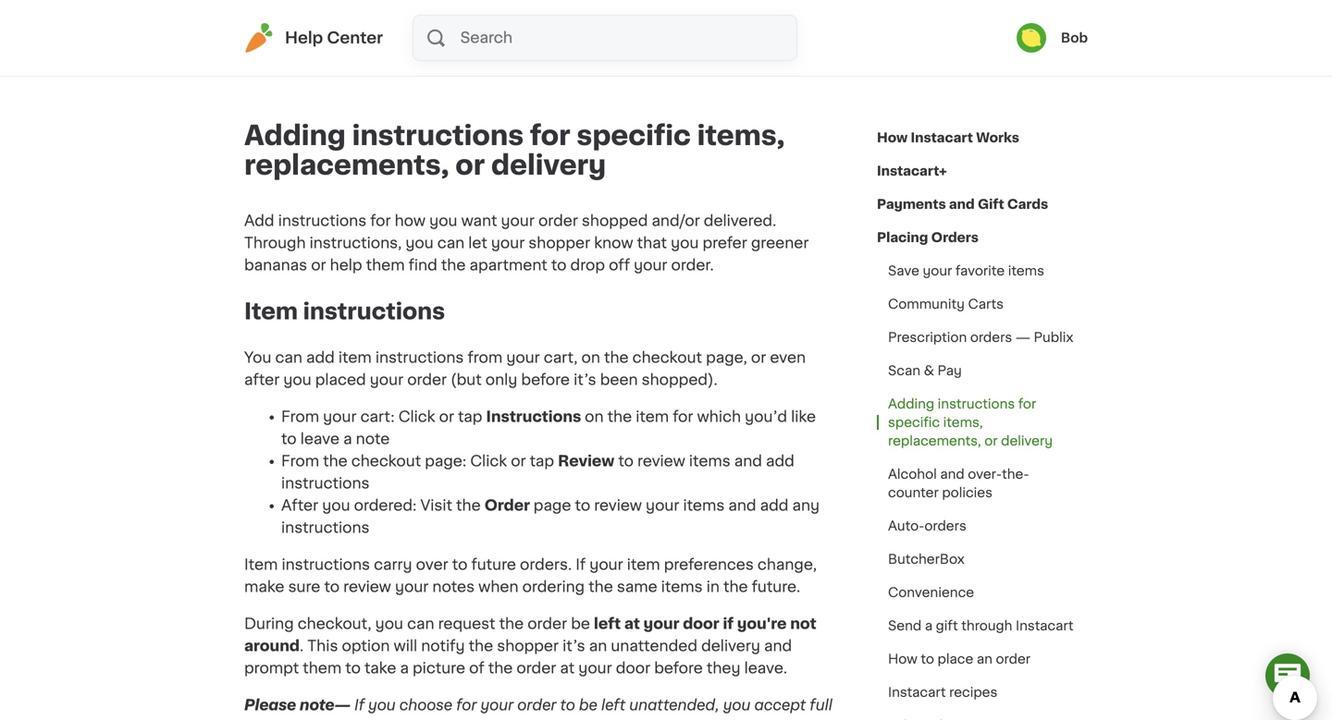 Task type: vqa. For each thing, say whether or not it's contained in the screenshot.
One associated with Dr Seuss Book, Green Egss and Ham
no



Task type: locate. For each thing, give the bounding box(es) containing it.
1 vertical spatial been
[[524, 721, 561, 721]]

1 vertical spatial door
[[616, 661, 651, 676]]

for which you'd like to leave a note
[[281, 410, 816, 447]]

left inside if you choose for your order to be left unattended, you accept full responsibility for the order after it has been delivered, including any loss due t
[[601, 698, 626, 713]]

change,
[[758, 558, 817, 573]]

1 vertical spatial at
[[560, 661, 575, 676]]

from the checkout page: click or tap review
[[281, 454, 615, 469]]

how instacart works
[[877, 131, 1020, 144]]

how instacart works link
[[877, 121, 1020, 155]]

2 vertical spatial review
[[343, 580, 391, 595]]

add up placed
[[306, 351, 335, 365]]

payments
[[877, 198, 946, 211]]

0 vertical spatial how
[[877, 131, 908, 144]]

on
[[582, 351, 600, 365], [585, 410, 604, 425]]

delivery up 'add instructions for how you want your order shopped and/or delivered. through instructions, you can let your shopper know that you prefer greener bananas or help them find the apartment to drop off your order.'
[[491, 152, 606, 179]]

the up . this option will notify the shopper it's an unattended delivery and prompt them to take a picture of the order at your door before they leave.
[[499, 617, 524, 632]]

help
[[285, 30, 323, 46]]

and inside alcohol and over-the- counter policies
[[940, 468, 965, 481]]

items inside to review items and add instructions
[[689, 454, 731, 469]]

1 vertical spatial any
[[710, 721, 738, 721]]

at down left at your door if you're not around
[[560, 661, 575, 676]]

&
[[924, 365, 934, 378]]

your up apartment
[[491, 236, 525, 251]]

your up preferences
[[646, 499, 680, 513]]

instructions down after
[[281, 521, 370, 536]]

0 vertical spatial item
[[339, 351, 372, 365]]

to inside item instructions carry over to future orders. if your item preferences change, make sure
[[452, 558, 468, 573]]

0 horizontal spatial after
[[244, 373, 280, 388]]

be for order
[[571, 617, 590, 632]]

0 vertical spatial delivery
[[491, 152, 606, 179]]

please
[[244, 698, 296, 713]]

1 horizontal spatial been
[[600, 373, 638, 388]]

and down you'd
[[735, 454, 762, 469]]

review down review
[[594, 499, 642, 513]]

to right 'page'
[[575, 499, 591, 513]]

1 horizontal spatial replacements,
[[888, 435, 981, 448]]

adding instructions for specific items, replacements, or delivery up over-
[[888, 398, 1053, 448]]

to up notes
[[452, 558, 468, 573]]

0 vertical spatial them
[[366, 258, 405, 273]]

your up delivered,
[[579, 661, 612, 676]]

items, down pay
[[944, 416, 983, 429]]

not
[[790, 617, 817, 632]]

the inside 'add instructions for how you want your order shopped and/or delivered. through instructions, you can let your shopper know that you prefer greener bananas or help them find the apartment to drop off your order.'
[[441, 258, 466, 273]]

take
[[365, 661, 396, 676]]

2 item from the top
[[244, 558, 278, 573]]

1 vertical spatial them
[[303, 661, 342, 676]]

item up placed
[[339, 351, 372, 365]]

instructions inside to review items and add instructions
[[281, 476, 370, 491]]

replacements, up instructions, on the top
[[244, 152, 449, 179]]

1 item from the top
[[244, 301, 298, 323]]

orders for prescription
[[971, 331, 1013, 344]]

1 vertical spatial be
[[579, 698, 598, 713]]

2 vertical spatial a
[[400, 661, 409, 676]]

0 horizontal spatial items,
[[697, 123, 785, 149]]

item inside item instructions carry over to future orders. if your item preferences change, make sure
[[244, 558, 278, 573]]

even
[[770, 351, 806, 365]]

0 horizontal spatial checkout
[[351, 454, 421, 469]]

at up unattended
[[625, 617, 640, 632]]

1 vertical spatial item
[[636, 410, 669, 425]]

order up 'from your cart: click or tap instructions'
[[407, 373, 447, 388]]

review down carry
[[343, 580, 391, 595]]

adding instructions for specific items, replacements, or delivery up want
[[244, 123, 785, 179]]

from
[[281, 410, 319, 425], [281, 454, 319, 469]]

like
[[791, 410, 816, 425]]

through
[[244, 236, 306, 251]]

1 vertical spatial how
[[888, 653, 918, 666]]

prescription orders — publix link
[[877, 321, 1085, 354]]

your up only
[[506, 351, 540, 365]]

0 horizontal spatial can
[[275, 351, 303, 365]]

them inside 'add instructions for how you want your order shopped and/or delivered. through instructions, you can let your shopper know that you prefer greener bananas or help them find the apartment to drop off your order.'
[[366, 258, 405, 273]]

instructions inside 'add instructions for how you want your order shopped and/or delivered. through instructions, you can let your shopper know that you prefer greener bananas or help them find the apartment to drop off your order.'
[[278, 214, 367, 229]]

0 horizontal spatial if
[[354, 698, 365, 713]]

0 vertical spatial specific
[[577, 123, 691, 149]]

to up delivered,
[[560, 698, 575, 713]]

recipes
[[950, 687, 998, 700]]

1 vertical spatial on
[[585, 410, 604, 425]]

1 from from the top
[[281, 410, 319, 425]]

your up leave
[[323, 410, 357, 425]]

click right page:
[[470, 454, 507, 469]]

0 vertical spatial shopper
[[529, 236, 590, 251]]

the inside you can add item instructions from your cart, on the checkout page, or even after you placed your order (but only before it's been shopped).
[[604, 351, 629, 365]]

instructions inside you can add item instructions from your cart, on the checkout page, or even after you placed your order (but only before it's been shopped).
[[376, 351, 464, 365]]

and inside . this option will notify the shopper it's an unattended delivery and prompt them to take a picture of the order at your door before they leave.
[[764, 639, 792, 654]]

how for how instacart works
[[877, 131, 908, 144]]

tap down for which you'd like to leave a note
[[530, 454, 554, 469]]

1 horizontal spatial orders
[[971, 331, 1013, 344]]

0 horizontal spatial an
[[589, 639, 607, 654]]

1 horizontal spatial items,
[[944, 416, 983, 429]]

add
[[244, 214, 274, 229]]

0 horizontal spatial door
[[616, 661, 651, 676]]

0 vertical spatial review
[[638, 454, 685, 469]]

orders
[[931, 231, 979, 244]]

at inside left at your door if you're not around
[[625, 617, 640, 632]]

a left gift
[[925, 620, 933, 633]]

picture
[[413, 661, 465, 676]]

2 vertical spatial add
[[760, 499, 789, 513]]

from down leave
[[281, 454, 319, 469]]

(but
[[451, 373, 482, 388]]

after you ordered: visit the order
[[281, 499, 530, 513]]

checkout
[[633, 351, 702, 365], [351, 454, 421, 469]]

instacart right through
[[1016, 620, 1074, 633]]

0 vertical spatial checkout
[[633, 351, 702, 365]]

your inside . this option will notify the shopper it's an unattended delivery and prompt them to take a picture of the order at your door before they leave.
[[579, 661, 612, 676]]

your up unattended
[[644, 617, 680, 632]]

instructions inside item instructions carry over to future orders. if your item preferences change, make sure
[[282, 558, 370, 573]]

0 vertical spatial on
[[582, 351, 600, 365]]

1 horizontal spatial can
[[407, 617, 434, 632]]

2 vertical spatial item
[[627, 558, 660, 573]]

left down same
[[594, 617, 621, 632]]

or left the help
[[311, 258, 326, 273]]

delivered,
[[564, 721, 636, 721]]

1 vertical spatial after
[[441, 721, 477, 721]]

2 from from the top
[[281, 454, 319, 469]]

instructions,
[[310, 236, 402, 251]]

greener
[[751, 236, 809, 251]]

1 horizontal spatial delivery
[[701, 639, 761, 654]]

1 vertical spatial a
[[925, 620, 933, 633]]

0 horizontal spatial delivery
[[491, 152, 606, 179]]

0 horizontal spatial them
[[303, 661, 342, 676]]

1 horizontal spatial if
[[576, 558, 586, 573]]

0 horizontal spatial replacements,
[[244, 152, 449, 179]]

order down left at your door if you're not around
[[517, 661, 556, 676]]

from for from the checkout page: click or tap
[[281, 454, 319, 469]]

to inside 'add instructions for how you want your order shopped and/or delivered. through instructions, you can let your shopper know that you prefer greener bananas or help them find the apartment to drop off your order.'
[[551, 258, 567, 273]]

1 vertical spatial orders
[[925, 520, 967, 533]]

and left gift
[[949, 198, 975, 211]]

the up of
[[469, 639, 493, 654]]

payments and gift cards link
[[877, 188, 1049, 221]]

review inside page to review your items and add any instructions
[[594, 499, 642, 513]]

any up change,
[[793, 499, 820, 513]]

door
[[683, 617, 720, 632], [616, 661, 651, 676]]

the inside if you choose for your order to be left unattended, you accept full responsibility for the order after it has been delivered, including any loss due t
[[371, 721, 395, 721]]

1 horizontal spatial checkout
[[633, 351, 702, 365]]

notes
[[432, 580, 475, 595]]

1 vertical spatial shopper
[[497, 639, 559, 654]]

1 vertical spatial before
[[654, 661, 703, 676]]

1 horizontal spatial click
[[470, 454, 507, 469]]

0 vertical spatial a
[[343, 432, 352, 447]]

1 horizontal spatial door
[[683, 617, 720, 632]]

specific inside the adding instructions for specific items, replacements, or delivery link
[[888, 416, 940, 429]]

left at your door if you're not around
[[244, 617, 817, 654]]

instacart+ link
[[877, 155, 947, 188]]

after left it
[[441, 721, 477, 721]]

click
[[399, 410, 435, 425], [470, 454, 507, 469]]

payments and gift cards
[[877, 198, 1049, 211]]

1 vertical spatial it's
[[563, 639, 585, 654]]

left up delivered,
[[601, 698, 626, 713]]

to review items and add instructions
[[281, 454, 795, 491]]

0 horizontal spatial adding
[[244, 123, 346, 149]]

your inside page to review your items and add any instructions
[[646, 499, 680, 513]]

Search search field
[[459, 16, 797, 60]]

if you choose for your order to be left unattended, you accept full responsibility for the order after it has been delivered, including any loss due t
[[244, 698, 833, 721]]

leave
[[300, 432, 340, 447]]

1 horizontal spatial adding
[[888, 398, 935, 411]]

at inside . this option will notify the shopper it's an unattended delivery and prompt them to take a picture of the order at your door before they leave.
[[560, 661, 575, 676]]

it's inside you can add item instructions from your cart, on the checkout page, or even after you placed your order (but only before it's been shopped).
[[574, 373, 596, 388]]

an inside . this option will notify the shopper it's an unattended delivery and prompt them to take a picture of the order at your door before they leave.
[[589, 639, 607, 654]]

0 horizontal spatial orders
[[925, 520, 967, 533]]

can left let
[[437, 236, 465, 251]]

item for item instructions carry over to future orders. if your item preferences change, make sure
[[244, 558, 278, 573]]

an right place
[[977, 653, 993, 666]]

if inside item instructions carry over to future orders. if your item preferences change, make sure
[[576, 558, 586, 573]]

delivery down if
[[701, 639, 761, 654]]

0 vertical spatial after
[[244, 373, 280, 388]]

2 vertical spatial delivery
[[701, 639, 761, 654]]

be inside if you choose for your order to be left unattended, you accept full responsibility for the order after it has been delivered, including any loss due t
[[579, 698, 598, 713]]

0 vertical spatial click
[[399, 410, 435, 425]]

instructions
[[352, 123, 524, 149], [278, 214, 367, 229], [303, 301, 445, 323], [376, 351, 464, 365], [938, 398, 1015, 411], [281, 476, 370, 491], [281, 521, 370, 536], [282, 558, 370, 573]]

accept
[[755, 698, 806, 713]]

notify
[[421, 639, 465, 654]]

0 vertical spatial tap
[[458, 410, 482, 425]]

bob link
[[1017, 23, 1088, 53]]

0 vertical spatial if
[[576, 558, 586, 573]]

help center link
[[244, 23, 383, 53]]

2 vertical spatial can
[[407, 617, 434, 632]]

the right of
[[488, 661, 513, 676]]

1 vertical spatial if
[[354, 698, 365, 713]]

community carts link
[[877, 288, 1015, 321]]

1 vertical spatial delivery
[[1001, 435, 1053, 448]]

replacements, up alcohol
[[888, 435, 981, 448]]

1 vertical spatial adding instructions for specific items, replacements, or delivery
[[888, 398, 1053, 448]]

on up review
[[585, 410, 604, 425]]

can up will
[[407, 617, 434, 632]]

to right review
[[618, 454, 634, 469]]

0 vertical spatial be
[[571, 617, 590, 632]]

shopped).
[[642, 373, 718, 388]]

1 horizontal spatial specific
[[888, 416, 940, 429]]

on the item
[[585, 410, 673, 425]]

note—
[[300, 698, 351, 713]]

an left unattended
[[589, 639, 607, 654]]

to inside if you choose for your order to be left unattended, you accept full responsibility for the order after it has been delivered, including any loss due t
[[560, 698, 575, 713]]

1 horizontal spatial them
[[366, 258, 405, 273]]

and up preferences
[[729, 499, 757, 513]]

0 horizontal spatial a
[[343, 432, 352, 447]]

if
[[576, 558, 586, 573], [354, 698, 365, 713]]

any left loss
[[710, 721, 738, 721]]

before
[[521, 373, 570, 388], [654, 661, 703, 676]]

after inside if you choose for your order to be left unattended, you accept full responsibility for the order after it has been delivered, including any loss due t
[[441, 721, 477, 721]]

after
[[281, 499, 318, 513]]

add down you'd
[[766, 454, 795, 469]]

the right cart,
[[604, 351, 629, 365]]

instructions up after
[[281, 476, 370, 491]]

or inside 'add instructions for how you want your order shopped and/or delivered. through instructions, you can let your shopper know that you prefer greener bananas or help them find the apartment to drop off your order.'
[[311, 258, 326, 273]]

door down unattended
[[616, 661, 651, 676]]

it's inside . this option will notify the shopper it's an unattended delivery and prompt them to take a picture of the order at your door before they leave.
[[563, 639, 585, 654]]

and up policies
[[940, 468, 965, 481]]

. this option will notify the shopper it's an unattended delivery and prompt them to take a picture of the order at your door before they leave.
[[244, 639, 795, 676]]

and up leave.
[[764, 639, 792, 654]]

0 vertical spatial door
[[683, 617, 720, 632]]

add
[[306, 351, 335, 365], [766, 454, 795, 469], [760, 499, 789, 513]]

shopper up if you choose for your order to be left unattended, you accept full responsibility for the order after it has been delivered, including any loss due t
[[497, 639, 559, 654]]

can inside you can add item instructions from your cart, on the checkout page, or even after you placed your order (but only before it's been shopped).
[[275, 351, 303, 365]]

1 horizontal spatial after
[[441, 721, 477, 721]]

bob
[[1061, 31, 1088, 44]]

add up change,
[[760, 499, 789, 513]]

or left even
[[751, 351, 766, 365]]

order inside . this option will notify the shopper it's an unattended delivery and prompt them to take a picture of the order at your door before they leave.
[[517, 661, 556, 676]]

how down send at the bottom
[[888, 653, 918, 666]]

order inside 'add instructions for how you want your order shopped and/or delivered. through instructions, you can let your shopper know that you prefer greener bananas or help them find the apartment to drop off your order.'
[[538, 214, 578, 229]]

1 horizontal spatial adding instructions for specific items, replacements, or delivery
[[888, 398, 1053, 448]]

0 vertical spatial adding instructions for specific items, replacements, or delivery
[[244, 123, 785, 179]]

or down for which you'd like to leave a note
[[511, 454, 526, 469]]

please note—
[[244, 698, 354, 713]]

your
[[501, 214, 535, 229], [491, 236, 525, 251], [634, 258, 668, 273], [923, 265, 952, 278], [506, 351, 540, 365], [370, 373, 404, 388], [323, 410, 357, 425], [646, 499, 680, 513], [590, 558, 623, 573], [395, 580, 429, 595], [644, 617, 680, 632], [579, 661, 612, 676], [481, 698, 514, 713]]

unattended,
[[629, 698, 720, 713]]

instructions up sure
[[282, 558, 370, 573]]

item down shopped).
[[636, 410, 669, 425]]

0 horizontal spatial at
[[560, 661, 575, 676]]

due
[[774, 721, 802, 721]]

0 horizontal spatial tap
[[458, 410, 482, 425]]

unattended
[[611, 639, 698, 654]]

a down will
[[400, 661, 409, 676]]

specific
[[577, 123, 691, 149], [888, 416, 940, 429]]

item up same
[[627, 558, 660, 573]]

delivery inside . this option will notify the shopper it's an unattended delivery and prompt them to take a picture of the order at your door before they leave.
[[701, 639, 761, 654]]

during
[[244, 617, 294, 632]]

instructions up (but
[[376, 351, 464, 365]]

you down take
[[368, 698, 396, 713]]

from
[[468, 351, 503, 365]]

1 vertical spatial left
[[601, 698, 626, 713]]

0 vertical spatial been
[[600, 373, 638, 388]]

send
[[888, 620, 922, 633]]

how to place an order
[[888, 653, 1031, 666]]

delivery up the-
[[1001, 435, 1053, 448]]

0 vertical spatial add
[[306, 351, 335, 365]]

click right cart:
[[399, 410, 435, 425]]

items
[[1008, 265, 1045, 278], [689, 454, 731, 469], [683, 499, 725, 513], [661, 580, 703, 595]]

1 horizontal spatial a
[[400, 661, 409, 676]]

a inside . this option will notify the shopper it's an unattended delivery and prompt them to take a picture of the order at your door before they leave.
[[400, 661, 409, 676]]

been inside you can add item instructions from your cart, on the checkout page, or even after you placed your order (but only before it's been shopped).
[[600, 373, 638, 388]]

1 horizontal spatial any
[[793, 499, 820, 513]]

bananas
[[244, 258, 307, 273]]

review down "on the item"
[[638, 454, 685, 469]]

2 horizontal spatial can
[[437, 236, 465, 251]]

your inside item instructions carry over to future orders. if your item preferences change, make sure
[[590, 558, 623, 573]]

specific up alcohol
[[888, 416, 940, 429]]

checkout down note
[[351, 454, 421, 469]]

0 vertical spatial left
[[594, 617, 621, 632]]

1 vertical spatial from
[[281, 454, 319, 469]]

—
[[1016, 331, 1031, 344]]

order
[[485, 499, 530, 513]]

0 horizontal spatial click
[[399, 410, 435, 425]]

order down ordering on the left bottom of page
[[528, 617, 567, 632]]

a left note
[[343, 432, 352, 447]]

user avatar image
[[1017, 23, 1046, 53]]

item instructions
[[244, 301, 445, 323]]

for
[[530, 123, 571, 149], [370, 214, 391, 229], [1019, 398, 1037, 411], [673, 410, 693, 425], [456, 698, 477, 713], [346, 721, 367, 721]]

prompt
[[244, 661, 299, 676]]

on right cart,
[[582, 351, 600, 365]]

0 horizontal spatial any
[[710, 721, 738, 721]]

gift
[[936, 620, 958, 633]]

convenience link
[[877, 576, 986, 610]]

can
[[437, 236, 465, 251], [275, 351, 303, 365], [407, 617, 434, 632]]

1 vertical spatial specific
[[888, 416, 940, 429]]

items up preferences
[[683, 499, 725, 513]]

the right "visit"
[[456, 499, 481, 513]]

specific up shopped
[[577, 123, 691, 149]]

items inside page to review your items and add any instructions
[[683, 499, 725, 513]]

publix
[[1034, 331, 1074, 344]]

butcherbox link
[[877, 543, 976, 576]]

instacart image
[[244, 23, 274, 53]]

0 vertical spatial any
[[793, 499, 820, 513]]

1 vertical spatial instacart
[[1016, 620, 1074, 633]]

ordered:
[[354, 499, 417, 513]]

1 horizontal spatial tap
[[530, 454, 554, 469]]

how
[[877, 131, 908, 144], [888, 653, 918, 666]]

which
[[697, 410, 741, 425]]

1 vertical spatial checkout
[[351, 454, 421, 469]]

0 vertical spatial at
[[625, 617, 640, 632]]

your inside if you choose for your order to be left unattended, you accept full responsibility for the order after it has been delivered, including any loss due t
[[481, 698, 514, 713]]

instacart+
[[877, 165, 947, 178]]

the down take
[[371, 721, 395, 721]]

1 horizontal spatial before
[[654, 661, 703, 676]]

them down this
[[303, 661, 342, 676]]

save
[[888, 265, 920, 278]]

you up find
[[406, 236, 434, 251]]

and inside to review items and add instructions
[[735, 454, 762, 469]]

through
[[962, 620, 1013, 633]]

0 vertical spatial replacements,
[[244, 152, 449, 179]]

review inside to review items and add instructions
[[638, 454, 685, 469]]

0 horizontal spatial before
[[521, 373, 570, 388]]

been right has
[[524, 721, 561, 721]]

0 vertical spatial item
[[244, 301, 298, 323]]

your down that in the top of the page
[[634, 258, 668, 273]]

order up has
[[517, 698, 557, 713]]

can right you
[[275, 351, 303, 365]]

order down through
[[996, 653, 1031, 666]]



Task type: describe. For each thing, give the bounding box(es) containing it.
to inside to review items and add instructions
[[618, 454, 634, 469]]

2 horizontal spatial delivery
[[1001, 435, 1053, 448]]

instacart recipes link
[[877, 676, 1009, 710]]

it
[[481, 721, 490, 721]]

alcohol
[[888, 468, 937, 481]]

the-
[[1002, 468, 1030, 481]]

you
[[244, 351, 272, 365]]

instacart recipes
[[888, 687, 998, 700]]

orders for auto-
[[925, 520, 967, 533]]

if inside if you choose for your order to be left unattended, you accept full responsibility for the order after it has been delivered, including any loss due t
[[354, 698, 365, 713]]

page:
[[425, 454, 467, 469]]

you up will
[[375, 617, 403, 632]]

you right after
[[322, 499, 350, 513]]

your inside left at your door if you're not around
[[644, 617, 680, 632]]

how for how to place an order
[[888, 653, 918, 666]]

placing
[[877, 231, 928, 244]]

around
[[244, 639, 300, 654]]

1 vertical spatial click
[[470, 454, 507, 469]]

1 horizontal spatial an
[[977, 653, 993, 666]]

item instructions carry over to future orders. if your item preferences change, make sure
[[244, 558, 817, 595]]

apartment
[[470, 258, 548, 273]]

butcherbox
[[888, 553, 965, 566]]

policies
[[942, 487, 993, 500]]

when
[[479, 580, 519, 595]]

2 vertical spatial instacart
[[888, 687, 946, 700]]

been inside if you choose for your order to be left unattended, you accept full responsibility for the order after it has been delivered, including any loss due t
[[524, 721, 561, 721]]

can inside 'add instructions for how you want your order shopped and/or delivered. through instructions, you can let your shopper know that you prefer greener bananas or help them find the apartment to drop off your order.'
[[437, 236, 465, 251]]

your right want
[[501, 214, 535, 229]]

to inside . this option will notify the shopper it's an unattended delivery and prompt them to take a picture of the order at your door before they leave.
[[345, 661, 361, 676]]

choose
[[400, 698, 453, 713]]

to review your notes when ordering the same items in the future.
[[320, 580, 801, 595]]

and inside page to review your items and add any instructions
[[729, 499, 757, 513]]

let
[[468, 236, 487, 251]]

how to place an order link
[[877, 643, 1042, 676]]

carry
[[374, 558, 412, 573]]

instructions down pay
[[938, 398, 1015, 411]]

items right the favorite
[[1008, 265, 1045, 278]]

your right the save
[[923, 265, 952, 278]]

only
[[486, 373, 518, 388]]

item for item instructions
[[244, 301, 298, 323]]

order inside you can add item instructions from your cart, on the checkout page, or even after you placed your order (but only before it's been shopped).
[[407, 373, 447, 388]]

1 vertical spatial tap
[[530, 454, 554, 469]]

any inside page to review your items and add any instructions
[[793, 499, 820, 513]]

the down leave
[[323, 454, 348, 469]]

cart:
[[360, 410, 395, 425]]

them inside . this option will notify the shopper it's an unattended delivery and prompt them to take a picture of the order at your door before they leave.
[[303, 661, 342, 676]]

0 vertical spatial items,
[[697, 123, 785, 149]]

left inside left at your door if you're not around
[[594, 617, 621, 632]]

you inside you can add item instructions from your cart, on the checkout page, or even after you placed your order (but only before it's been shopped).
[[283, 373, 312, 388]]

will
[[394, 639, 417, 654]]

a inside for which you'd like to leave a note
[[343, 432, 352, 447]]

or up over-
[[985, 435, 998, 448]]

you up "order."
[[671, 236, 699, 251]]

over-
[[968, 468, 1002, 481]]

preferences
[[664, 558, 754, 573]]

order down the choose
[[398, 721, 437, 721]]

during checkout, you can request the order be
[[244, 617, 594, 632]]

items left in
[[661, 580, 703, 595]]

you're
[[737, 617, 787, 632]]

delivered.
[[704, 214, 777, 229]]

sure
[[288, 580, 320, 595]]

1 vertical spatial adding
[[888, 398, 935, 411]]

review
[[558, 454, 615, 469]]

scan
[[888, 365, 921, 378]]

know
[[594, 236, 633, 251]]

after inside you can add item instructions from your cart, on the checkout page, or even after you placed your order (but only before it's been shopped).
[[244, 373, 280, 388]]

add instructions for how you want your order shopped and/or delivered. through instructions, you can let your shopper know that you prefer greener bananas or help them find the apartment to drop off your order.
[[244, 214, 809, 273]]

you right 'how'
[[430, 214, 458, 229]]

they
[[707, 661, 741, 676]]

over
[[416, 558, 449, 573]]

ordering
[[522, 580, 585, 595]]

center
[[327, 30, 383, 46]]

you can add item instructions from your cart, on the checkout page, or even after you placed your order (but only before it's been shopped).
[[244, 351, 806, 388]]

to left place
[[921, 653, 935, 666]]

0 horizontal spatial adding instructions for specific items, replacements, or delivery
[[244, 123, 785, 179]]

auto-orders link
[[877, 510, 978, 543]]

save your favorite items
[[888, 265, 1045, 278]]

in
[[707, 580, 720, 595]]

review for when
[[343, 580, 391, 595]]

add inside you can add item instructions from your cart, on the checkout page, or even after you placed your order (but only before it's been shopped).
[[306, 351, 335, 365]]

door inside left at your door if you're not around
[[683, 617, 720, 632]]

from for from your cart: click or tap
[[281, 410, 319, 425]]

prefer
[[703, 236, 747, 251]]

send a gift through instacart link
[[877, 610, 1085, 643]]

instructions down the help
[[303, 301, 445, 323]]

shopper inside 'add instructions for how you want your order shopped and/or delivered. through instructions, you can let your shopper know that you prefer greener bananas or help them find the apartment to drop off your order.'
[[529, 236, 590, 251]]

for inside 'add instructions for how you want your order shopped and/or delivered. through instructions, you can let your shopper know that you prefer greener bananas or help them find the apartment to drop off your order.'
[[370, 214, 391, 229]]

want
[[461, 214, 497, 229]]

1 vertical spatial replacements,
[[888, 435, 981, 448]]

instructions inside page to review your items and add any instructions
[[281, 521, 370, 536]]

on inside you can add item instructions from your cart, on the checkout page, or even after you placed your order (but only before it's been shopped).
[[582, 351, 600, 365]]

help
[[330, 258, 362, 273]]

the up review
[[608, 410, 632, 425]]

future
[[471, 558, 516, 573]]

page,
[[706, 351, 748, 365]]

shopper inside . this option will notify the shopper it's an unattended delivery and prompt them to take a picture of the order at your door before they leave.
[[497, 639, 559, 654]]

add inside page to review your items and add any instructions
[[760, 499, 789, 513]]

send a gift through instacart
[[888, 620, 1074, 633]]

visit
[[421, 499, 452, 513]]

note
[[356, 432, 390, 447]]

off
[[609, 258, 630, 273]]

review for add
[[638, 454, 685, 469]]

0 vertical spatial adding
[[244, 123, 346, 149]]

or down (but
[[439, 410, 454, 425]]

your down carry
[[395, 580, 429, 595]]

same
[[617, 580, 658, 595]]

2 horizontal spatial a
[[925, 620, 933, 633]]

item inside item instructions carry over to future orders. if your item preferences change, make sure
[[627, 558, 660, 573]]

adding instructions for specific items, replacements, or delivery link
[[877, 388, 1088, 458]]

carts
[[968, 298, 1004, 311]]

from your cart: click or tap instructions
[[281, 410, 581, 425]]

0 horizontal spatial specific
[[577, 123, 691, 149]]

counter
[[888, 487, 939, 500]]

order.
[[671, 258, 714, 273]]

including
[[640, 721, 707, 721]]

prescription orders — publix
[[888, 331, 1074, 344]]

door inside . this option will notify the shopper it's an unattended delivery and prompt them to take a picture of the order at your door before they leave.
[[616, 661, 651, 676]]

you up loss
[[723, 698, 751, 713]]

page
[[534, 499, 571, 513]]

1 vertical spatial items,
[[944, 416, 983, 429]]

save your favorite items link
[[877, 254, 1056, 288]]

instructions up 'how'
[[352, 123, 524, 149]]

before inside you can add item instructions from your cart, on the checkout page, or even after you placed your order (but only before it's been shopped).
[[521, 373, 570, 388]]

to inside page to review your items and add any instructions
[[575, 499, 591, 513]]

gift
[[978, 198, 1005, 211]]

the right in
[[724, 580, 748, 595]]

placing orders link
[[877, 221, 979, 254]]

the left same
[[589, 580, 613, 595]]

be for to
[[579, 698, 598, 713]]

or up want
[[456, 152, 485, 179]]

any inside if you choose for your order to be left unattended, you accept full responsibility for the order after it has been delivered, including any loss due t
[[710, 721, 738, 721]]

prescription
[[888, 331, 967, 344]]

of
[[469, 661, 485, 676]]

or inside you can add item instructions from your cart, on the checkout page, or even after you placed your order (but only before it's been shopped).
[[751, 351, 766, 365]]

for inside for which you'd like to leave a note
[[673, 410, 693, 425]]

your up cart:
[[370, 373, 404, 388]]

add inside to review items and add instructions
[[766, 454, 795, 469]]

orders.
[[520, 558, 572, 573]]

checkout,
[[298, 617, 372, 632]]

how
[[395, 214, 426, 229]]

0 vertical spatial instacart
[[911, 131, 973, 144]]

cards
[[1008, 198, 1049, 211]]

option
[[342, 639, 390, 654]]

to right sure
[[324, 580, 340, 595]]

before inside . this option will notify the shopper it's an unattended delivery and prompt them to take a picture of the order at your door before they leave.
[[654, 661, 703, 676]]

checkout inside you can add item instructions from your cart, on the checkout page, or even after you placed your order (but only before it's been shopped).
[[633, 351, 702, 365]]

to inside for which you'd like to leave a note
[[281, 432, 297, 447]]

item inside you can add item instructions from your cart, on the checkout page, or even after you placed your order (but only before it's been shopped).
[[339, 351, 372, 365]]



